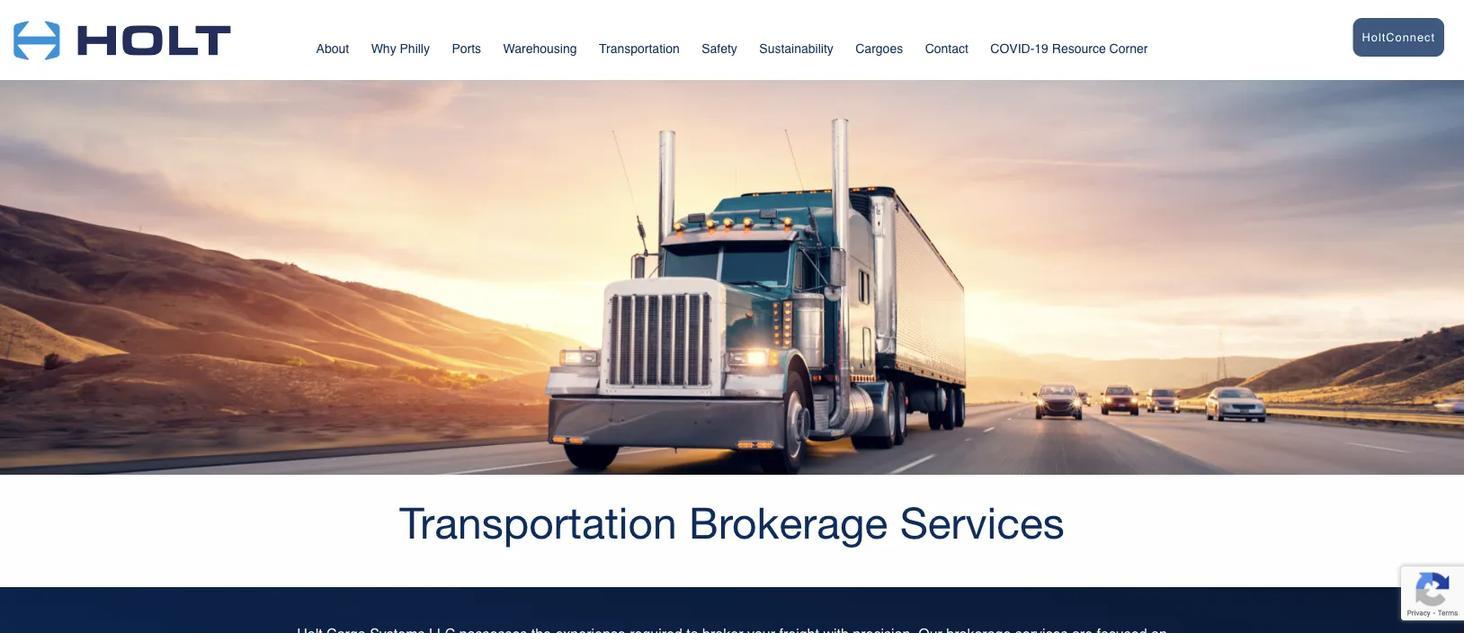 Task type: vqa. For each thing, say whether or not it's contained in the screenshot.
Ports link
yes



Task type: locate. For each thing, give the bounding box(es) containing it.
why philly link
[[371, 33, 430, 68]]

transportation link
[[599, 33, 680, 71]]

ports
[[452, 41, 481, 56]]

covid-19 resource corner link
[[991, 21, 1148, 68]]

warehousing
[[503, 41, 577, 56]]

1 vertical spatial transportation
[[400, 498, 677, 548]]

0 vertical spatial transportation
[[599, 41, 680, 56]]

why philly
[[371, 41, 430, 56]]

philly
[[400, 41, 430, 56]]

covid-
[[991, 41, 1035, 56]]

holtconnect button
[[1354, 18, 1445, 56]]

holt logistics image
[[13, 0, 231, 69]]

transportation inside main content
[[400, 498, 677, 548]]

transportation brokerage services
[[400, 498, 1065, 548]]

19
[[1035, 41, 1049, 56]]

brokerage
[[689, 498, 888, 548]]

corner
[[1110, 41, 1148, 56]]

about
[[316, 41, 349, 56]]

resource
[[1052, 41, 1106, 56]]

transportation
[[599, 41, 680, 56], [400, 498, 677, 548]]

transportation for transportation brokerage services
[[400, 498, 677, 548]]

ports link
[[452, 33, 481, 68]]

holtconnect
[[1363, 30, 1436, 44]]

services
[[900, 498, 1065, 548]]

transportation for transportation
[[599, 41, 680, 56]]

warehousing link
[[503, 33, 577, 68]]



Task type: describe. For each thing, give the bounding box(es) containing it.
safety
[[702, 41, 738, 56]]

why
[[371, 41, 396, 56]]

about link
[[316, 33, 349, 68]]

sustainability link
[[760, 33, 834, 68]]

transportation brokerage services main content
[[0, 0, 1465, 633]]

sustainability
[[760, 41, 834, 56]]

covid-19 resource corner
[[991, 41, 1148, 56]]

holtconnect link
[[1240, 9, 1445, 70]]

contact link
[[925, 33, 969, 68]]

cargoes
[[856, 41, 903, 56]]

cargoes link
[[856, 33, 903, 68]]

safety link
[[702, 33, 738, 68]]

contact
[[925, 41, 969, 56]]



